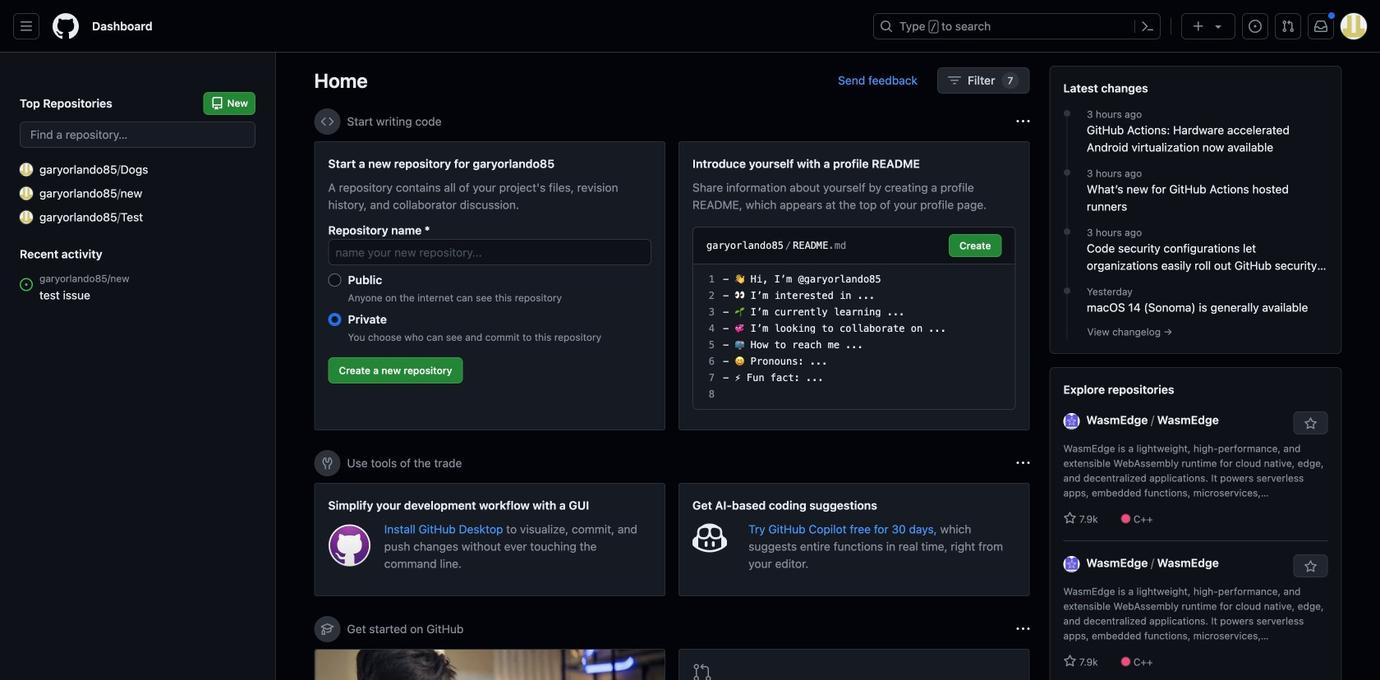 Task type: locate. For each thing, give the bounding box(es) containing it.
start a new repository element
[[314, 141, 666, 431]]

1 vertical spatial star image
[[1064, 655, 1077, 668]]

mortar board image
[[321, 623, 334, 636]]

0 vertical spatial star image
[[1064, 512, 1077, 525]]

plus image
[[1192, 20, 1206, 33]]

why am i seeing this? image
[[1017, 115, 1030, 128], [1017, 623, 1030, 636]]

Find a repository… text field
[[20, 122, 256, 148]]

get ai-based coding suggestions element
[[679, 483, 1030, 597]]

git pull request image
[[693, 663, 713, 680]]

None submit
[[949, 234, 1002, 257]]

0 vertical spatial dot fill image
[[1061, 107, 1074, 120]]

tools image
[[321, 457, 334, 470]]

none submit inside introduce yourself with a profile readme element
[[949, 234, 1002, 257]]

2 star image from the top
[[1064, 655, 1077, 668]]

command palette image
[[1142, 20, 1155, 33]]

2 why am i seeing this? image from the top
[[1017, 623, 1030, 636]]

None radio
[[328, 274, 341, 287], [328, 313, 341, 326], [328, 274, 341, 287], [328, 313, 341, 326]]

star image
[[1064, 512, 1077, 525], [1064, 655, 1077, 668]]

1 vertical spatial why am i seeing this? image
[[1017, 623, 1030, 636]]

2 dot fill image from the top
[[1061, 166, 1074, 179]]

1 why am i seeing this? image from the top
[[1017, 115, 1030, 128]]

why am i seeing this? image for start a new repository "element"
[[1017, 115, 1030, 128]]

explore repositories navigation
[[1050, 367, 1342, 680]]

name your new repository... text field
[[328, 239, 652, 265]]

2 vertical spatial dot fill image
[[1061, 284, 1074, 297]]

open issue image
[[20, 278, 33, 291]]

star this repository image
[[1305, 417, 1318, 431]]

new image
[[20, 187, 33, 200]]

1 star image from the top
[[1064, 512, 1077, 525]]

issue opened image
[[1249, 20, 1262, 33]]

1 vertical spatial dot fill image
[[1061, 166, 1074, 179]]

notifications image
[[1315, 20, 1328, 33]]

dot fill image
[[1061, 107, 1074, 120], [1061, 166, 1074, 179], [1061, 284, 1074, 297]]

0 vertical spatial why am i seeing this? image
[[1017, 115, 1030, 128]]



Task type: vqa. For each thing, say whether or not it's contained in the screenshot.
command palette Icon on the top of the page
yes



Task type: describe. For each thing, give the bounding box(es) containing it.
git pull request image
[[1282, 20, 1295, 33]]

why am i seeing this? image
[[1017, 457, 1030, 470]]

dogs image
[[20, 163, 33, 176]]

star image for @wasmedge profile image
[[1064, 512, 1077, 525]]

@wasmedge profile image
[[1064, 413, 1080, 430]]

homepage image
[[53, 13, 79, 39]]

@wasmedge profile image
[[1064, 556, 1080, 573]]

explore element
[[1050, 66, 1342, 680]]

1 dot fill image from the top
[[1061, 107, 1074, 120]]

simplify your development workflow with a gui element
[[314, 483, 666, 597]]

test image
[[20, 211, 33, 224]]

star this repository image
[[1305, 560, 1318, 574]]

code image
[[321, 115, 334, 128]]

why am i seeing this? image for what is github? element
[[1017, 623, 1030, 636]]

introduce yourself with a profile readme element
[[679, 141, 1030, 431]]

3 dot fill image from the top
[[1061, 284, 1074, 297]]

what is github? image
[[315, 650, 665, 680]]

star image for @wasmedge profile icon on the right
[[1064, 655, 1077, 668]]

github desktop image
[[328, 524, 371, 567]]

filter image
[[948, 74, 961, 87]]

triangle down image
[[1212, 20, 1225, 33]]

what is github? element
[[314, 649, 666, 680]]

Top Repositories search field
[[20, 122, 256, 148]]

dot fill image
[[1061, 225, 1074, 238]]



